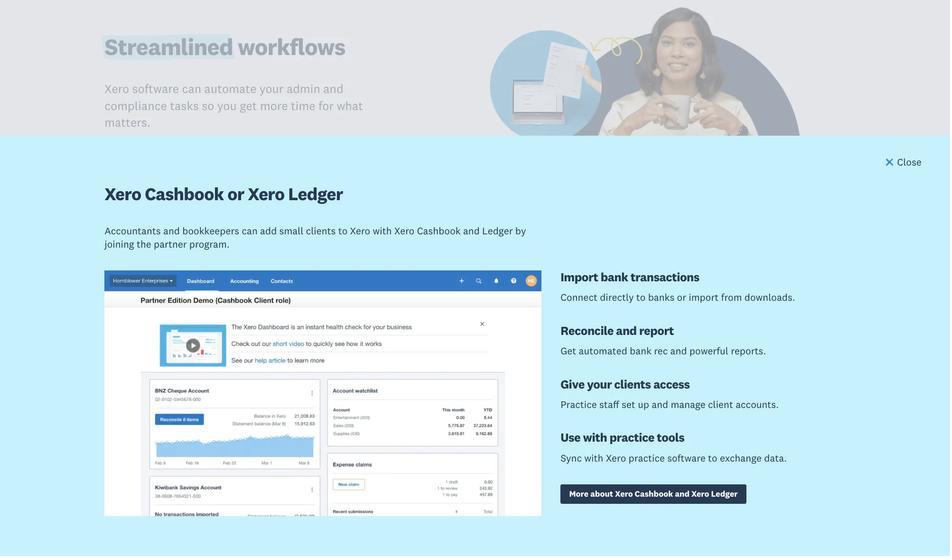 Task type: vqa. For each thing, say whether or not it's contained in the screenshot.
in
no



Task type: locate. For each thing, give the bounding box(es) containing it.
import
[[689, 291, 719, 304]]

bank left "rec"
[[630, 345, 652, 357]]

software down tools
[[667, 452, 706, 465]]

small inside accountants and bookkeepers can add small clients to xero with xero cashbook and ledger by joining the partner program.
[[279, 225, 303, 237]]

up
[[638, 398, 649, 411]]

1 vertical spatial software
[[667, 452, 706, 465]]

1 vertical spatial can
[[242, 225, 258, 237]]

clients inside accountants and bookkeepers can add small clients to xero with xero cashbook and ledger by joining the partner program.
[[306, 225, 336, 237]]

exchange
[[720, 452, 762, 465]]

1 vertical spatial xero cashbook or xero ledger
[[119, 294, 268, 308]]

cashbook
[[145, 183, 224, 205], [417, 225, 461, 237], [144, 294, 194, 308], [635, 489, 673, 499]]

with for sync
[[584, 452, 603, 465]]

0 vertical spatial with
[[373, 225, 392, 237]]

practice down tools
[[629, 452, 665, 465]]

plans
[[105, 240, 135, 255]]

accounts.
[[736, 398, 779, 411]]

clients inside use simpler versions of xero for small businesses and clients whose needs are more limited.
[[344, 261, 374, 274]]

import
[[561, 270, 598, 285]]

1 horizontal spatial or
[[227, 183, 244, 205]]

small inside use simpler versions of xero for small businesses and clients whose needs are more limited.
[[248, 261, 272, 274]]

reports.
[[731, 345, 766, 357]]

2 horizontal spatial small
[[279, 225, 303, 237]]

limited.
[[206, 274, 240, 287]]

more
[[569, 489, 589, 499]]

close
[[897, 156, 922, 169]]

2 horizontal spatial to
[[708, 452, 717, 465]]

clients
[[306, 225, 336, 237], [188, 240, 225, 255], [344, 261, 374, 274], [614, 377, 651, 392]]

1 horizontal spatial to
[[636, 291, 646, 304]]

from
[[721, 291, 742, 304]]

software
[[132, 81, 179, 96], [667, 452, 706, 465]]

ledger
[[288, 183, 343, 205], [482, 225, 513, 237], [234, 294, 268, 308], [711, 489, 738, 499]]

0 vertical spatial small
[[279, 225, 303, 237]]

small
[[279, 225, 303, 237], [155, 240, 185, 255], [248, 261, 272, 274]]

xero cashbook or xero ledger inside region
[[105, 183, 343, 205]]

0 horizontal spatial more
[[181, 274, 203, 287]]

and inside use simpler versions of xero for small businesses and clients whose needs are more limited.
[[325, 261, 342, 274]]

0 vertical spatial use
[[105, 261, 121, 274]]

small right add at the top of page
[[279, 225, 303, 237]]

1 vertical spatial workflows
[[191, 172, 236, 185]]

by
[[515, 225, 526, 237]]

or inside xero cashbook or xero ledger button
[[196, 294, 206, 308]]

needs
[[135, 274, 162, 287]]

simpler
[[123, 261, 157, 274]]

software up compliance
[[132, 81, 179, 96]]

2 vertical spatial with
[[584, 452, 603, 465]]

to
[[338, 225, 348, 237], [636, 291, 646, 304], [708, 452, 717, 465]]

can up tasks
[[182, 81, 201, 96]]

2 vertical spatial small
[[248, 261, 272, 274]]

or down limited.
[[196, 294, 206, 308]]

your inside xero cashbook or xero ledger region
[[587, 377, 612, 392]]

workflows
[[233, 32, 345, 61], [191, 172, 236, 185]]

connect
[[561, 291, 597, 304]]

more about xero cashbook and xero ledger link
[[561, 485, 747, 504]]

ledger left by
[[482, 225, 513, 237]]

workpaper
[[141, 172, 188, 185]]

1 horizontal spatial can
[[242, 225, 258, 237]]

more down of
[[181, 274, 203, 287]]

import bank transactions
[[561, 270, 700, 285]]

set
[[622, 398, 635, 411]]

1 horizontal spatial small
[[248, 261, 272, 274]]

report
[[639, 323, 674, 338]]

0 horizontal spatial or
[[196, 294, 206, 308]]

small up versions
[[155, 240, 185, 255]]

0 horizontal spatial to
[[338, 225, 348, 237]]

can
[[182, 81, 201, 96], [242, 225, 258, 237]]

accountants and bookkeepers can add small clients to xero with xero cashbook and ledger by joining the partner program.
[[105, 225, 526, 250]]

for down accountants
[[137, 240, 153, 255]]

workflows inside manage workpaper workflows and queries. request and store papers.
[[191, 172, 236, 185]]

xero
[[105, 81, 129, 96], [105, 183, 141, 205], [248, 183, 285, 205], [119, 205, 142, 219], [350, 225, 370, 237], [394, 225, 415, 237], [210, 261, 230, 274], [119, 294, 142, 308], [209, 294, 232, 308], [606, 452, 626, 465], [615, 489, 633, 499], [691, 489, 709, 499]]

use for use simpler versions of xero for small businesses and clients whose needs are more limited.
[[105, 261, 121, 274]]

xero cashbook or xero ledger up bookkeepers
[[105, 183, 343, 205]]

small down add at the top of page
[[248, 261, 272, 274]]

0 vertical spatial your
[[259, 81, 284, 96]]

working
[[681, 486, 770, 515]]

request
[[295, 172, 332, 185]]

0 horizontal spatial use
[[105, 261, 121, 274]]

for
[[318, 98, 334, 113], [137, 240, 153, 255], [233, 261, 245, 274]]

0 vertical spatial to
[[338, 225, 348, 237]]

manage workpaper workflows and queries. request and store papers.
[[105, 172, 376, 198]]

1 vertical spatial for
[[137, 240, 153, 255]]

your up staff
[[587, 377, 612, 392]]

xero inside the xero software can automate your admin and compliance tasks so you get more time for what matters.
[[105, 81, 129, 96]]

queries.
[[257, 172, 293, 185]]

0 horizontal spatial bank
[[601, 270, 628, 285]]

reconcile and report
[[561, 323, 674, 338]]

streamlined workflows image
[[485, 0, 846, 352]]

for inside the xero software can automate your admin and compliance tasks so you get more time for what matters.
[[318, 98, 334, 113]]

sync
[[561, 452, 582, 465]]

staff
[[599, 398, 619, 411]]

you
[[217, 98, 237, 113]]

ledger down use simpler versions of xero for small businesses and clients whose needs are more limited.
[[234, 294, 268, 308]]

for up limited.
[[233, 261, 245, 274]]

give your clients access
[[561, 377, 690, 392]]

what
[[337, 98, 363, 113]]

plans for small clients
[[105, 240, 225, 255]]

2 vertical spatial to
[[708, 452, 717, 465]]

0 vertical spatial software
[[132, 81, 179, 96]]

xero cashbook or xero ledger
[[105, 183, 343, 205], [119, 294, 268, 308]]

1 horizontal spatial more
[[260, 98, 288, 113]]

1 vertical spatial use
[[561, 430, 581, 445]]

bank up directly
[[601, 270, 628, 285]]

0 vertical spatial workflows
[[233, 32, 345, 61]]

0 vertical spatial more
[[260, 98, 288, 113]]

software inside xero cashbook or xero ledger region
[[667, 452, 706, 465]]

more
[[260, 98, 288, 113], [181, 274, 203, 287]]

more right get
[[260, 98, 288, 113]]

1 horizontal spatial for
[[233, 261, 245, 274]]

xero cashbook or xero ledger down the are
[[119, 294, 268, 308]]

xero inside use simpler versions of xero for small businesses and clients whose needs are more limited.
[[210, 261, 230, 274]]

with for use
[[583, 430, 607, 445]]

bank
[[601, 270, 628, 285], [630, 345, 652, 357]]

0 horizontal spatial your
[[259, 81, 284, 96]]

2 vertical spatial for
[[233, 261, 245, 274]]

1 vertical spatial bank
[[630, 345, 652, 357]]

0 vertical spatial xero cashbook or xero ledger
[[105, 183, 343, 205]]

1 vertical spatial your
[[587, 377, 612, 392]]

get
[[240, 98, 257, 113]]

1 vertical spatial more
[[181, 274, 203, 287]]

1 horizontal spatial your
[[587, 377, 612, 392]]

can left add at the top of page
[[242, 225, 258, 237]]

practice down set
[[610, 430, 654, 445]]

use
[[105, 261, 121, 274], [561, 430, 581, 445]]

0 horizontal spatial for
[[137, 240, 153, 255]]

to inside accountants and bookkeepers can add small clients to xero with xero cashbook and ledger by joining the partner program.
[[338, 225, 348, 237]]

or right banks
[[677, 291, 686, 304]]

of
[[199, 261, 207, 274]]

papers.
[[105, 185, 138, 198]]

0 horizontal spatial can
[[182, 81, 201, 96]]

0 horizontal spatial small
[[155, 240, 185, 255]]

ledger up accountants and bookkeepers can add small clients to xero with xero cashbook and ledger by joining the partner program.
[[288, 183, 343, 205]]

1 horizontal spatial software
[[667, 452, 706, 465]]

0 vertical spatial can
[[182, 81, 201, 96]]

xero software can automate your admin and compliance tasks so you get more time for what matters.
[[105, 81, 363, 130]]

use inside xero cashbook or xero ledger region
[[561, 430, 581, 445]]

use inside use simpler versions of xero for small businesses and clients whose needs are more limited.
[[105, 261, 121, 274]]

and
[[323, 81, 344, 96], [238, 172, 255, 185], [334, 172, 351, 185], [163, 225, 180, 237], [463, 225, 480, 237], [325, 261, 342, 274], [616, 323, 637, 338], [670, 345, 687, 357], [652, 398, 668, 411], [675, 489, 690, 499]]

1 vertical spatial to
[[636, 291, 646, 304]]

practice
[[610, 430, 654, 445], [629, 452, 665, 465]]

more inside the xero software can automate your admin and compliance tasks so you get more time for what matters.
[[260, 98, 288, 113]]

or
[[227, 183, 244, 205], [677, 291, 686, 304], [196, 294, 206, 308]]

2 horizontal spatial for
[[318, 98, 334, 113]]

for right time
[[318, 98, 334, 113]]

tasks
[[170, 98, 199, 113]]

1 vertical spatial with
[[583, 430, 607, 445]]

or left queries.
[[227, 183, 244, 205]]

sync with xero practice software to exchange data.
[[561, 452, 787, 465]]

more inside use simpler versions of xero for small businesses and clients whose needs are more limited.
[[181, 274, 203, 287]]

ledger inside accountants and bookkeepers can add small clients to xero with xero cashbook and ledger by joining the partner program.
[[482, 225, 513, 237]]

1 horizontal spatial use
[[561, 430, 581, 445]]

use up whose
[[105, 261, 121, 274]]

0 horizontal spatial software
[[132, 81, 179, 96]]

your left admin
[[259, 81, 284, 96]]

with
[[373, 225, 392, 237], [583, 430, 607, 445], [584, 452, 603, 465]]

use up sync
[[561, 430, 581, 445]]

0 vertical spatial for
[[318, 98, 334, 113]]



Task type: describe. For each thing, give the bounding box(es) containing it.
automated
[[579, 345, 627, 357]]

partner
[[154, 238, 187, 250]]

data.
[[764, 452, 787, 465]]

powerful
[[689, 345, 728, 357]]

can inside the xero software can automate your admin and compliance tasks so you get more time for what matters.
[[182, 81, 201, 96]]

matters.
[[105, 115, 150, 130]]

1 vertical spatial small
[[155, 240, 185, 255]]

centralized working image
[[105, 445, 466, 556]]

add
[[260, 225, 277, 237]]

practice
[[561, 398, 597, 411]]

connect directly to banks or import from downloads.
[[561, 291, 795, 304]]

can inside accountants and bookkeepers can add small clients to xero with xero cashbook and ledger by joining the partner program.
[[242, 225, 258, 237]]

downloads.
[[744, 291, 795, 304]]

give
[[561, 377, 585, 392]]

access
[[653, 377, 690, 392]]

tools
[[657, 430, 684, 445]]

close button
[[884, 156, 922, 171]]

reconcile
[[561, 323, 614, 338]]

versions
[[159, 261, 196, 274]]

1 vertical spatial practice
[[629, 452, 665, 465]]

get
[[561, 345, 576, 357]]

manage
[[105, 172, 139, 185]]

banks
[[648, 291, 675, 304]]

client
[[708, 398, 733, 411]]

cashbook inside accountants and bookkeepers can add small clients to xero with xero cashbook and ledger by joining the partner program.
[[417, 225, 461, 237]]

use with practice tools
[[561, 430, 684, 445]]

xero cashbook or xero ledger inside button
[[119, 294, 268, 308]]

software inside the xero software can automate your admin and compliance tasks so you get more time for what matters.
[[132, 81, 179, 96]]

joining
[[105, 238, 134, 250]]

0 vertical spatial bank
[[601, 270, 628, 285]]

store
[[353, 172, 376, 185]]

ledger down exchange on the right bottom of page
[[711, 489, 738, 499]]

ledger inside button
[[234, 294, 268, 308]]

workpapers
[[144, 205, 205, 219]]

0 vertical spatial practice
[[610, 430, 654, 445]]

the
[[137, 238, 151, 250]]

with inside accountants and bookkeepers can add small clients to xero with xero cashbook and ledger by joining the partner program.
[[373, 225, 392, 237]]

compliance
[[105, 98, 167, 113]]

cashbook inside button
[[144, 294, 194, 308]]

automate
[[204, 81, 256, 96]]

use simpler versions of xero for small businesses and clients whose needs are more limited.
[[105, 261, 374, 287]]

for inside use simpler versions of xero for small businesses and clients whose needs are more limited.
[[233, 261, 245, 274]]

and inside the xero software can automate your admin and compliance tasks so you get more time for what matters.
[[323, 81, 344, 96]]

xero workpapers button
[[105, 205, 205, 221]]

xero cashbook or xero ledger button
[[105, 294, 268, 310]]

program.
[[189, 238, 230, 250]]

xero cashbook or xero ledger region
[[0, 96, 950, 556]]

your inside the xero software can automate your admin and compliance tasks so you get more time for what matters.
[[259, 81, 284, 96]]

transactions
[[631, 270, 700, 285]]

use for use with practice tools
[[561, 430, 581, 445]]

so
[[202, 98, 214, 113]]

whose
[[105, 274, 133, 287]]

2 horizontal spatial or
[[677, 291, 686, 304]]

rec
[[654, 345, 668, 357]]

directly
[[600, 291, 634, 304]]

practice staff set up and manage client accounts.
[[561, 398, 779, 411]]

xero workpapers
[[119, 205, 205, 219]]

admin
[[287, 81, 320, 96]]

xero inside button
[[119, 205, 142, 219]]

more about xero cashbook and xero ledger
[[569, 489, 738, 499]]

1 horizontal spatial bank
[[630, 345, 652, 357]]

bookkeepers
[[182, 225, 239, 237]]

are
[[164, 274, 178, 287]]

accountants
[[105, 225, 161, 237]]

time
[[291, 98, 315, 113]]

businesses
[[274, 261, 323, 274]]

about
[[590, 489, 613, 499]]

manage
[[671, 398, 706, 411]]

get automated bank rec and powerful reports.
[[561, 345, 766, 357]]



